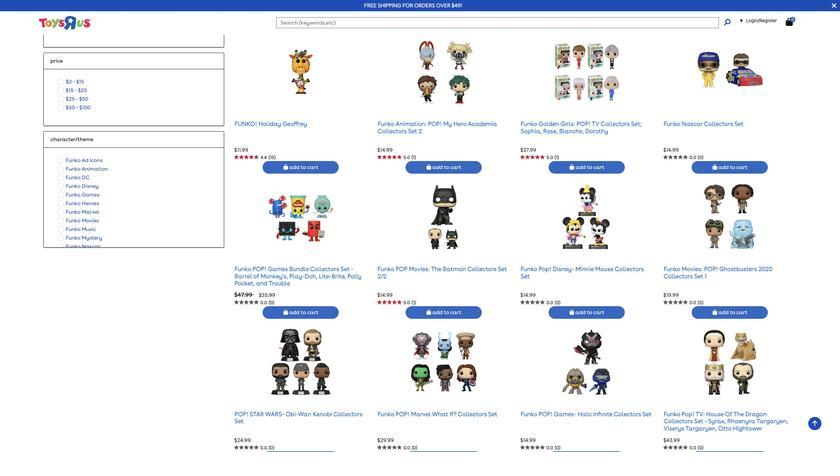Task type: describe. For each thing, give the bounding box(es) containing it.
funko pop! games- halo infinite colectors set
[[521, 411, 652, 418]]

otto
[[719, 425, 732, 432]]

the inside the funko pop movies: the batman collectors set 2/2
[[432, 265, 442, 272]]

funko for funko movies: pop! ghostbusters 2020 collectors set 1
[[664, 265, 681, 272]]

funko ad icons button
[[56, 156, 105, 165]]

free shipping for orders over $49! link
[[364, 2, 463, 9]]

collectors inside funko movies: pop! ghostbusters 2020 collectors set 1
[[664, 273, 694, 280]]

pop! inside funko movies: pop! ghostbusters 2020 collectors set 1
[[705, 265, 719, 272]]

funko pop! marvel what if? collectors set image
[[411, 329, 478, 395]]

collectors inside funko pop! tv: house of the dragon collectors set - syrax, rhaenyra targaryen, viserys targaryen, otto hightower
[[664, 418, 694, 425]]

batman
[[443, 265, 467, 272]]

funko for funko pop! tv: house of the dragon collectors set - syrax, rhaenyra targaryen, viserys targaryen, otto hightower
[[664, 411, 681, 418]]

house
[[707, 411, 724, 418]]

bundle
[[290, 265, 309, 272]]

nascar for funko nascar
[[82, 243, 101, 249]]

funko games
[[66, 191, 100, 198]]

13 years & up button
[[56, 25, 101, 33]]

shopping bag image for funko pop movies: the batman collectors set 2/2
[[427, 310, 432, 315]]

collectors inside funko golden girls: pop! tv collectors set; sophia, rose, blanche, dorothy
[[601, 120, 630, 127]]

years for 11-12 years
[[78, 17, 92, 23]]

$25 inside 'button'
[[66, 96, 75, 102]]

funko pop! disney- minnie mouse collectors set link
[[521, 265, 645, 280]]

of
[[254, 273, 259, 280]]

collectors inside "funko pop! games bundle collectors set - barrel of monkey's, play-doh, lite-brite, polly pocket, and trouble"
[[310, 265, 340, 272]]

ad
[[82, 157, 89, 163]]

4.4
[[261, 155, 267, 160]]

$15 inside button
[[66, 87, 74, 93]]

ghostbusters
[[720, 265, 758, 272]]

funko for funko ad icons
[[66, 157, 81, 163]]

funko nascar
[[66, 243, 101, 249]]

$37.99
[[521, 147, 537, 153]]

games inside "funko pop! games bundle collectors set - barrel of monkey's, play-doh, lite-brite, polly pocket, and trouble"
[[268, 265, 288, 272]]

collectors inside the funko pop movies: the batman collectors set 2/2
[[468, 265, 497, 272]]

icons
[[90, 157, 103, 163]]

orders
[[415, 2, 435, 9]]

free
[[364, 2, 377, 9]]

funko pop movies: the batman collectors set 2/2 link
[[378, 265, 508, 280]]

funko for funko pop! disney- minnie mouse collectors set
[[521, 265, 538, 272]]

pop! star wars- obi-wan kenobi collectors set image
[[268, 329, 334, 395]]

collectors inside the funko animation: pop! my hero academia collectors set 2
[[378, 127, 407, 134]]

10
[[71, 8, 76, 15]]

funko games button
[[56, 190, 102, 199]]

funko animation
[[66, 166, 108, 172]]

hero
[[454, 120, 467, 127]]

over
[[437, 2, 451, 9]]

colectors
[[615, 411, 642, 418]]

holiday
[[259, 120, 281, 127]]

funko movies button
[[56, 216, 101, 225]]

funko for funko pop movies: the batman collectors set 2/2
[[378, 265, 395, 272]]

0 link
[[787, 17, 800, 26]]

funko animation button
[[56, 165, 110, 173]]

0 vertical spatial targaryen,
[[757, 418, 789, 425]]

$50 inside $25 - $50 'button'
[[79, 96, 88, 102]]

pop! inside funko golden girls: pop! tv collectors set; sophia, rose, blanche, dorothy
[[577, 120, 591, 127]]

shopping bag image for funko nascar collectors set
[[713, 165, 718, 170]]

$25 - $50
[[66, 96, 88, 102]]

pop! inside the funko animation: pop! my hero academia collectors set 2
[[429, 120, 442, 127]]

sophia,
[[521, 127, 542, 134]]

character/theme element
[[51, 135, 218, 143]]

funko animation: pop! my hero academia collectors set 2 image
[[411, 39, 478, 105]]

infinite
[[594, 411, 613, 418]]

tv:
[[696, 411, 706, 418]]

funko marvel button
[[56, 208, 102, 216]]

$14.99 for mouse
[[521, 292, 536, 298]]

collectors inside 'funko pop! disney- minnie mouse collectors set'
[[615, 265, 645, 272]]

11-12 years
[[66, 17, 92, 23]]

$25 inside button
[[78, 87, 87, 93]]

set inside funko movies: pop! ghostbusters 2020 collectors set 1
[[695, 273, 704, 280]]

funko disney button
[[56, 182, 101, 190]]

Enter Keyword or Item No. search field
[[277, 17, 719, 28]]

tv
[[592, 120, 600, 127]]

1 vertical spatial targaryen,
[[686, 425, 718, 432]]

if?
[[450, 411, 457, 418]]

12
[[72, 17, 76, 23]]

funko for funko pop! games bundle collectors set - barrel of monkey's, play-doh, lite-brite, polly pocket, and trouble
[[235, 265, 251, 272]]

games inside funko games button
[[82, 191, 100, 198]]

1 vertical spatial marvel
[[411, 411, 431, 418]]

minnie
[[576, 265, 594, 272]]

13 years & up
[[66, 26, 99, 32]]

mouse
[[596, 265, 614, 272]]

$0
[[66, 78, 72, 85]]

funko heroes button
[[56, 199, 101, 208]]

barrel
[[235, 273, 252, 280]]

set inside "funko pop! games bundle collectors set - barrel of monkey's, play-doh, lite-brite, polly pocket, and trouble"
[[341, 265, 350, 272]]

pop! inside "funko pop! games bundle collectors set - barrel of monkey's, play-doh, lite-brite, polly pocket, and trouble"
[[253, 265, 267, 272]]

$35.99
[[259, 292, 276, 298]]

5.0 for 2
[[404, 155, 410, 160]]

pop! for disney-
[[539, 265, 552, 272]]

funko nascar collectors set
[[664, 120, 744, 127]]

8-10 years
[[66, 8, 92, 15]]

funko for funko golden girls: pop! tv collectors set; sophia, rose, blanche, dorothy
[[521, 120, 538, 127]]

set;
[[632, 120, 643, 127]]

pop! for tv:
[[683, 411, 695, 418]]

- for $15
[[75, 87, 77, 93]]

polly
[[348, 273, 362, 280]]

close button image
[[833, 2, 837, 9]]

free shipping for orders over $49!
[[364, 2, 463, 9]]

wan
[[298, 411, 312, 418]]

$25 - $50 button
[[56, 95, 90, 103]]

0
[[792, 17, 795, 22]]

syrax,
[[709, 418, 727, 425]]

$14.99 for hero
[[378, 147, 393, 153]]

funko for funko movies
[[66, 217, 81, 224]]

5.0 for rose,
[[547, 155, 554, 160]]

funko for funko pop! marvel what if? collectors set
[[378, 411, 395, 418]]

golden
[[539, 120, 560, 127]]

$0 - $15
[[66, 78, 84, 85]]

- for $0
[[73, 78, 75, 85]]

dragon
[[746, 411, 768, 418]]

mystery
[[82, 235, 102, 241]]

brite,
[[332, 273, 346, 280]]

funko for funko games
[[66, 191, 81, 198]]

5.0 (1) for rose,
[[547, 155, 560, 160]]

- inside funko pop! tv: house of the dragon collectors set - syrax, rhaenyra targaryen, viserys targaryen, otto hightower
[[705, 418, 708, 425]]

funko nascar collectors set link
[[664, 120, 744, 127]]

set inside the funko animation: pop! my hero academia collectors set 2
[[409, 127, 418, 134]]

funko nascar button
[[56, 242, 103, 251]]

funko for funko heroes
[[66, 200, 81, 206]]

funko movies: pop! ghostbusters 2020 collectors set 1 image
[[698, 184, 764, 250]]

nascar for funko nascar collectors set
[[683, 120, 703, 127]]

animation:
[[396, 120, 427, 127]]

play-
[[290, 273, 305, 280]]

funko for funko mystery
[[66, 235, 81, 241]]

shopping bag image for funko! holiday geoffrey
[[284, 165, 288, 170]]



Task type: locate. For each thing, give the bounding box(es) containing it.
my
[[444, 120, 452, 127]]

funko movies: pop! ghostbusters 2020 collectors set 1
[[664, 265, 773, 280]]

login/register button
[[740, 17, 778, 24]]

11-12 years button
[[56, 16, 94, 25]]

0 horizontal spatial pop!
[[539, 265, 552, 272]]

funko nascar collectors set image
[[698, 39, 764, 105]]

funko pop! tv: house of the dragon collectors set - syrax, rhaenyra targaryen, viserys targaryen, otto hightower link
[[664, 411, 789, 432]]

funko inside button
[[66, 174, 81, 181]]

1 horizontal spatial $25
[[78, 87, 87, 93]]

0 horizontal spatial games
[[82, 191, 100, 198]]

funko music button
[[56, 225, 98, 234]]

heroes
[[82, 200, 99, 206]]

girls:
[[561, 120, 576, 127]]

shopping bag image
[[787, 18, 794, 26], [570, 19, 575, 25], [713, 19, 718, 25], [284, 165, 288, 170], [427, 165, 432, 170], [570, 165, 575, 170], [713, 165, 718, 170], [427, 310, 432, 315], [570, 310, 575, 315]]

of
[[726, 411, 733, 418]]

1 horizontal spatial $15
[[76, 78, 84, 85]]

$14.99 for infinite
[[521, 437, 536, 443]]

shopping bag image
[[284, 19, 288, 25], [427, 19, 432, 25], [284, 310, 288, 315], [713, 310, 718, 315]]

lite-
[[319, 273, 332, 280]]

funko for funko nascar collectors set
[[664, 120, 681, 127]]

1 horizontal spatial $50
[[79, 96, 88, 102]]

2 movies: from the left
[[683, 265, 703, 272]]

rhaenyra
[[728, 418, 756, 425]]

marvel down heroes
[[82, 209, 100, 215]]

0 vertical spatial the
[[432, 265, 442, 272]]

funko golden girls: pop! tv collectors set; sophia, rose, blanche, dorothy
[[521, 120, 643, 134]]

toys r us image
[[39, 15, 92, 30]]

0 vertical spatial games
[[82, 191, 100, 198]]

price element
[[51, 57, 218, 65]]

0 horizontal spatial $25
[[66, 96, 75, 102]]

targaryen, down dragon
[[757, 418, 789, 425]]

11-
[[66, 17, 72, 23]]

funko music
[[66, 226, 96, 232]]

to
[[301, 19, 306, 25], [444, 19, 450, 25], [588, 19, 593, 25], [731, 19, 736, 25], [301, 164, 306, 171], [444, 164, 450, 171], [588, 164, 593, 171], [731, 164, 736, 171], [301, 309, 306, 316], [444, 309, 450, 316], [588, 309, 593, 316], [731, 309, 736, 316]]

$43.99
[[664, 437, 681, 443]]

funko pop! games bundle collectors set - barrel of monkey's, play-doh, lite-brite, polly pocket, and trouble
[[235, 265, 362, 287]]

collectors inside the pop! star wars- obi-wan kenobi collectors set
[[334, 411, 363, 418]]

years up 13 years & up
[[78, 17, 92, 23]]

- right $0 at the left of the page
[[73, 78, 75, 85]]

what
[[433, 411, 449, 418]]

$50 down $25 - $50 'button'
[[66, 104, 75, 111]]

- down "$15 - $25"
[[76, 96, 78, 102]]

$25 down $15 - $25 button
[[66, 96, 75, 102]]

add to cart
[[288, 19, 319, 25], [432, 19, 462, 25], [575, 19, 605, 25], [718, 19, 748, 25], [288, 164, 319, 171], [432, 164, 462, 171], [575, 164, 605, 171], [718, 164, 748, 171], [288, 309, 319, 316], [432, 309, 462, 316], [575, 309, 605, 316], [718, 309, 748, 316]]

funko pop! tv: house of the dragon collectors set - syrax, rhaenyra targaryen, viserys targaryen, otto hightower
[[664, 411, 789, 432]]

0 horizontal spatial movies:
[[409, 265, 430, 272]]

wars-
[[265, 411, 284, 418]]

1 horizontal spatial marvel
[[411, 411, 431, 418]]

0.0 (0)
[[261, 10, 275, 15], [404, 10, 418, 15], [547, 10, 561, 15], [690, 10, 704, 15], [690, 155, 704, 160], [261, 300, 275, 305], [547, 300, 561, 305], [690, 300, 704, 305], [261, 445, 275, 450], [404, 445, 418, 450], [547, 445, 561, 450], [690, 445, 704, 450]]

games
[[82, 191, 100, 198], [268, 265, 288, 272]]

funko inside funko movies: pop! ghostbusters 2020 collectors set 1
[[664, 265, 681, 272]]

add
[[290, 19, 300, 25], [433, 19, 443, 25], [576, 19, 586, 25], [719, 19, 729, 25], [290, 164, 300, 171], [433, 164, 443, 171], [576, 164, 586, 171], [719, 164, 729, 171], [290, 309, 300, 316], [433, 309, 443, 316], [576, 309, 586, 316], [719, 309, 729, 316]]

- inside "funko pop! games bundle collectors set - barrel of monkey's, play-doh, lite-brite, polly pocket, and trouble"
[[351, 265, 354, 272]]

0 vertical spatial marvel
[[82, 209, 100, 215]]

funko inside funko pop! tv: house of the dragon collectors set - syrax, rhaenyra targaryen, viserys targaryen, otto hightower
[[664, 411, 681, 418]]

5.0
[[404, 155, 410, 160], [547, 155, 554, 160], [404, 300, 410, 305]]

0 horizontal spatial $15
[[66, 87, 74, 93]]

1 horizontal spatial pop!
[[683, 411, 695, 418]]

funko pop! games- halo infinite colectors set link
[[521, 411, 652, 418]]

2 vertical spatial years
[[72, 26, 86, 32]]

1 vertical spatial pop!
[[683, 411, 695, 418]]

0 horizontal spatial targaryen,
[[686, 425, 718, 432]]

pop! star wars- obi-wan kenobi collectors set
[[235, 411, 363, 425]]

1 vertical spatial years
[[78, 17, 92, 23]]

funko dc
[[66, 174, 90, 181]]

movies: inside the funko pop movies: the batman collectors set 2/2
[[409, 265, 430, 272]]

0 vertical spatial $15
[[76, 78, 84, 85]]

funko for funko disney
[[66, 183, 81, 189]]

funko for funko animation: pop! my hero academia collectors set 2
[[378, 120, 395, 127]]

dorothy
[[586, 127, 609, 134]]

funko inside the funko pop movies: the batman collectors set 2/2
[[378, 265, 395, 272]]

(15)
[[269, 155, 276, 160]]

- inside $25 - $50 'button'
[[76, 96, 78, 102]]

pop! inside funko pop! tv: house of the dragon collectors set - syrax, rhaenyra targaryen, viserys targaryen, otto hightower
[[683, 411, 695, 418]]

1
[[705, 273, 707, 280]]

1 horizontal spatial nascar
[[683, 120, 703, 127]]

shipping
[[378, 2, 402, 9]]

- left $100
[[76, 104, 78, 111]]

$50
[[79, 96, 88, 102], [66, 104, 75, 111]]

(1) for rose,
[[555, 155, 560, 160]]

funko pop! games bundle collectors set - barrel of monkey's, play-doh, lite-brite, polly pocket, and trouble image
[[268, 184, 334, 250]]

funko pop! marvel what if? collectors set link
[[378, 411, 498, 418]]

the up rhaenyra
[[734, 411, 745, 418]]

5.0 (1) for 2
[[404, 155, 416, 160]]

for
[[403, 2, 413, 9]]

funko disney
[[66, 183, 99, 189]]

funko pop! games- halo infinite colectors set image
[[554, 329, 621, 395]]

1 horizontal spatial games
[[268, 265, 288, 272]]

- up 'polly'
[[351, 265, 354, 272]]

music
[[82, 226, 96, 232]]

$15 up "$15 - $25"
[[76, 78, 84, 85]]

set inside the pop! star wars- obi-wan kenobi collectors set
[[235, 418, 244, 425]]

0 vertical spatial $25
[[78, 87, 87, 93]]

2020
[[759, 265, 773, 272]]

games-
[[555, 411, 577, 418]]

funko marvel
[[66, 209, 100, 215]]

0 vertical spatial pop!
[[539, 265, 552, 272]]

- inside $0 - $15 button
[[73, 78, 75, 85]]

funko pop! tv: house of the dragon collectors set - syrax, rhaenyra targaryen, viserys targaryen, otto hightower image
[[698, 329, 764, 395]]

None search field
[[277, 17, 731, 28]]

1 vertical spatial $15
[[66, 87, 74, 93]]

0 vertical spatial years
[[77, 8, 92, 15]]

funko! holiday geoffrey
[[235, 120, 308, 127]]

- down tv:
[[705, 418, 708, 425]]

shopping bag image for funko pop! disney- minnie mouse collectors set
[[570, 310, 575, 315]]

funko mystery button
[[56, 234, 104, 242]]

years for 8-10 years
[[77, 8, 92, 15]]

0 horizontal spatial marvel
[[82, 209, 100, 215]]

funko! holiday geoffrey image
[[274, 39, 328, 105]]

marvel inside button
[[82, 209, 100, 215]]

set inside funko pop! tv: house of the dragon collectors set - syrax, rhaenyra targaryen, viserys targaryen, otto hightower
[[695, 418, 704, 425]]

$50 - $100
[[66, 104, 91, 111]]

1 vertical spatial games
[[268, 265, 288, 272]]

pop! left tv:
[[683, 411, 695, 418]]

cart
[[308, 19, 319, 25], [451, 19, 462, 25], [594, 19, 605, 25], [737, 19, 748, 25], [308, 164, 319, 171], [451, 164, 462, 171], [594, 164, 605, 171], [737, 164, 748, 171], [308, 309, 319, 316], [451, 309, 462, 316], [594, 309, 605, 316], [737, 309, 748, 316]]

funko for funko nascar
[[66, 243, 81, 249]]

movies: inside funko movies: pop! ghostbusters 2020 collectors set 1
[[683, 265, 703, 272]]

funko for funko dc
[[66, 174, 81, 181]]

$11.99
[[235, 147, 249, 153]]

funko animation: pop! my hero academia collectors set 2 link
[[378, 120, 498, 134]]

and
[[256, 280, 268, 287]]

dc
[[82, 174, 90, 181]]

1 vertical spatial the
[[734, 411, 745, 418]]

pop! left disney-
[[539, 265, 552, 272]]

targaryen, down tv:
[[686, 425, 718, 432]]

up
[[92, 26, 99, 32]]

1 vertical spatial $50
[[66, 104, 75, 111]]

- down $0 - $15
[[75, 87, 77, 93]]

$15 down $0 - $15 button
[[66, 87, 74, 93]]

funko inside funko golden girls: pop! tv collectors set; sophia, rose, blanche, dorothy
[[521, 120, 538, 127]]

trouble
[[269, 280, 290, 287]]

the left the "batman"
[[432, 265, 442, 272]]

funko for funko marvel
[[66, 209, 81, 215]]

funko movies: pop! ghostbusters 2020 collectors set 1 link
[[664, 265, 773, 280]]

funko for funko music
[[66, 226, 81, 232]]

shopping bag image for funko animation: pop! my hero academia collectors set 2
[[427, 165, 432, 170]]

0 horizontal spatial nascar
[[82, 243, 101, 249]]

0 horizontal spatial the
[[432, 265, 442, 272]]

hightower
[[734, 425, 763, 432]]

- for $50
[[76, 104, 78, 111]]

funko mystery
[[66, 235, 102, 241]]

$25
[[78, 87, 87, 93], [66, 96, 75, 102]]

pop
[[396, 265, 408, 272]]

shopping bag image inside the 0 link
[[787, 18, 794, 26]]

funko
[[378, 120, 395, 127], [521, 120, 538, 127], [664, 120, 681, 127], [66, 157, 81, 163], [66, 166, 81, 172], [66, 174, 81, 181], [66, 183, 81, 189], [66, 191, 81, 198], [66, 200, 81, 206], [66, 209, 81, 215], [66, 217, 81, 224], [66, 226, 81, 232], [66, 235, 81, 241], [66, 243, 81, 249], [235, 265, 251, 272], [378, 265, 395, 272], [521, 265, 538, 272], [664, 265, 681, 272], [378, 411, 395, 418], [521, 411, 538, 418], [664, 411, 681, 418]]

games up monkey's,
[[268, 265, 288, 272]]

obi-
[[286, 411, 298, 418]]

years inside button
[[78, 17, 92, 23]]

pop! inside 'funko pop! disney- minnie mouse collectors set'
[[539, 265, 552, 272]]

pocket,
[[235, 280, 255, 287]]

set inside 'funko pop! disney- minnie mouse collectors set'
[[521, 273, 530, 280]]

years down 11-12 years
[[72, 26, 86, 32]]

pop! inside the pop! star wars- obi-wan kenobi collectors set
[[235, 411, 249, 418]]

animation
[[82, 166, 108, 172]]

$15 inside button
[[76, 78, 84, 85]]

funko inside 'funko pop! disney- minnie mouse collectors set'
[[521, 265, 538, 272]]

- inside $15 - $25 button
[[75, 87, 77, 93]]

$50 up $100
[[79, 96, 88, 102]]

games up heroes
[[82, 191, 100, 198]]

1 vertical spatial nascar
[[82, 243, 101, 249]]

$25 up $25 - $50
[[78, 87, 87, 93]]

marvel left what at the bottom
[[411, 411, 431, 418]]

- for $25
[[76, 96, 78, 102]]

funko inside "funko pop! games bundle collectors set - barrel of monkey's, play-doh, lite-brite, polly pocket, and trouble"
[[235, 265, 251, 272]]

shopping bag image for funko golden girls: pop! tv collectors set; sophia, rose, blanche, dorothy
[[570, 165, 575, 170]]

1 horizontal spatial targaryen,
[[757, 418, 789, 425]]

funko pop! disney- minnie mouse collectors set image
[[554, 184, 621, 250]]

$0 - $15 button
[[56, 77, 86, 86]]

funko inside 'button'
[[66, 200, 81, 206]]

0 vertical spatial $50
[[79, 96, 88, 102]]

funko heroes
[[66, 200, 99, 206]]

$14.99 for batman
[[378, 292, 393, 298]]

(1)
[[412, 155, 416, 160], [555, 155, 560, 160], [412, 300, 416, 305]]

$49!
[[452, 2, 463, 9]]

0 vertical spatial nascar
[[683, 120, 703, 127]]

1 horizontal spatial the
[[734, 411, 745, 418]]

years up 11-12 years
[[77, 8, 92, 15]]

1 vertical spatial $25
[[66, 96, 75, 102]]

1 horizontal spatial movies:
[[683, 265, 703, 272]]

4.4 (15)
[[261, 155, 276, 160]]

disney
[[82, 183, 99, 189]]

1 movies: from the left
[[409, 265, 430, 272]]

years
[[77, 8, 92, 15], [78, 17, 92, 23], [72, 26, 86, 32]]

$50 inside $50 - $100 button
[[66, 104, 75, 111]]

years inside 'button'
[[72, 26, 86, 32]]

funko ad icons
[[66, 157, 103, 163]]

-
[[73, 78, 75, 85], [75, 87, 77, 93], [76, 96, 78, 102], [76, 104, 78, 111], [351, 265, 354, 272], [705, 418, 708, 425]]

funko pop movies: the batman collectors set 2/2 image
[[411, 184, 478, 250]]

- inside $50 - $100 button
[[76, 104, 78, 111]]

nascar inside funko nascar button
[[82, 243, 101, 249]]

$19.99
[[664, 292, 680, 298]]

halo
[[578, 411, 592, 418]]

set inside the funko pop movies: the batman collectors set 2/2
[[499, 265, 508, 272]]

funko! holiday geoffrey link
[[235, 120, 308, 127]]

funko golden girls: pop! tv collectors set; sophia, rose, blanche, dorothy image
[[554, 39, 621, 105]]

funko for funko pop! games- halo infinite colectors set
[[521, 411, 538, 418]]

$47.99
[[235, 291, 254, 298]]

&
[[87, 26, 91, 32]]

(1) for 2
[[412, 155, 416, 160]]

years inside button
[[77, 8, 92, 15]]

the inside funko pop! tv: house of the dragon collectors set - syrax, rhaenyra targaryen, viserys targaryen, otto hightower
[[734, 411, 745, 418]]

funko inside the funko animation: pop! my hero academia collectors set 2
[[378, 120, 395, 127]]

0 horizontal spatial $50
[[66, 104, 75, 111]]

login/register
[[747, 18, 778, 23]]

funko for funko animation
[[66, 166, 81, 172]]

academia
[[468, 120, 498, 127]]

pop!
[[429, 120, 442, 127], [577, 120, 591, 127], [253, 265, 267, 272], [705, 265, 719, 272], [235, 411, 249, 418], [396, 411, 410, 418], [539, 411, 553, 418]]



Task type: vqa. For each thing, say whether or not it's contained in the screenshot.


